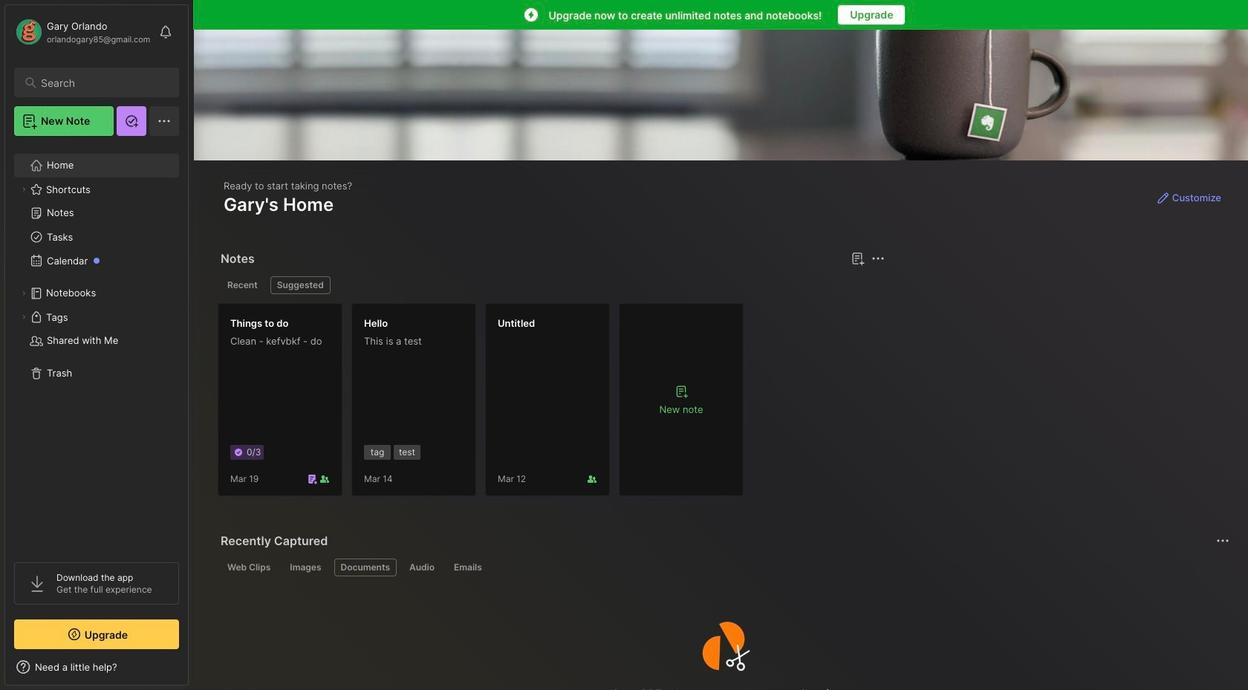 Task type: locate. For each thing, give the bounding box(es) containing it.
None search field
[[41, 74, 166, 91]]

WHAT'S NEW field
[[5, 656, 188, 679]]

none search field inside 'main' element
[[41, 74, 166, 91]]

0 vertical spatial more actions field
[[868, 248, 889, 269]]

1 horizontal spatial more actions field
[[1213, 531, 1234, 552]]

click to collapse image
[[188, 663, 199, 681]]

tab
[[221, 277, 264, 294], [270, 277, 331, 294], [221, 559, 278, 577], [283, 559, 328, 577], [334, 559, 397, 577], [403, 559, 442, 577], [447, 559, 489, 577]]

main element
[[0, 0, 193, 691]]

More actions field
[[868, 248, 889, 269], [1213, 531, 1234, 552]]

row group
[[218, 303, 753, 505]]

expand notebooks image
[[19, 289, 28, 298]]

tree
[[5, 145, 188, 549]]

more actions image
[[870, 250, 888, 268]]

tree inside 'main' element
[[5, 145, 188, 549]]

more actions image
[[1215, 532, 1232, 550]]

2 tab list from the top
[[221, 559, 1228, 577]]

0 horizontal spatial more actions field
[[868, 248, 889, 269]]

1 vertical spatial tab list
[[221, 559, 1228, 577]]

Search text field
[[41, 76, 166, 90]]

tab list
[[221, 277, 883, 294], [221, 559, 1228, 577]]

0 vertical spatial tab list
[[221, 277, 883, 294]]



Task type: describe. For each thing, give the bounding box(es) containing it.
1 vertical spatial more actions field
[[1213, 531, 1234, 552]]

expand tags image
[[19, 313, 28, 322]]

Account field
[[14, 17, 150, 47]]

1 tab list from the top
[[221, 277, 883, 294]]



Task type: vqa. For each thing, say whether or not it's contained in the screenshot.
7
no



